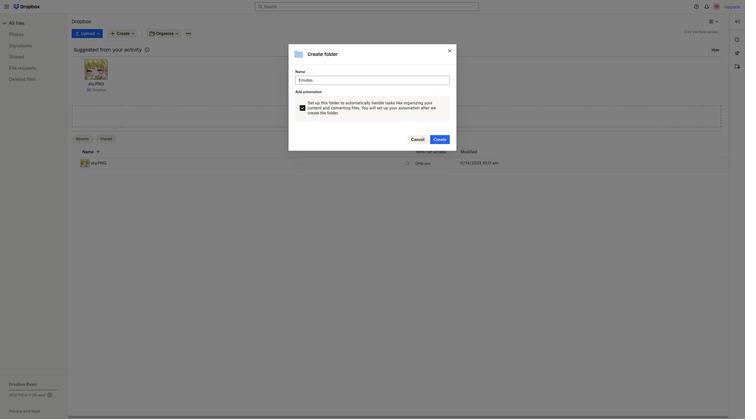 Task type: describe. For each thing, give the bounding box(es) containing it.
who can access
[[416, 149, 446, 154]]

will
[[369, 106, 376, 110]]

all files link
[[9, 19, 67, 28]]

name inside create folder dialog
[[295, 70, 305, 74]]

dropbox link
[[92, 87, 106, 93]]

recents
[[76, 137, 89, 141]]

we
[[431, 106, 436, 110]]

requests
[[18, 65, 36, 71]]

dropbox for dropbox basic
[[9, 382, 25, 387]]

open information panel image
[[734, 36, 741, 43]]

organizing
[[404, 100, 423, 105]]

Name text field
[[299, 77, 447, 83]]

1 vertical spatial and
[[23, 409, 30, 414]]

you for only you
[[425, 161, 431, 166]]

all files
[[9, 20, 25, 26]]

name shy.png, modified 11/14/2023 10:17 am, element
[[67, 158, 730, 169]]

privacy and legal
[[9, 409, 40, 414]]

recents button
[[72, 135, 93, 144]]

tasks
[[385, 100, 395, 105]]

1 vertical spatial access
[[434, 149, 446, 154]]

create folder dialog
[[289, 44, 457, 151]]

suggested from your activity
[[74, 47, 142, 53]]

all
[[9, 20, 15, 26]]

only you button
[[416, 161, 431, 166]]

of
[[24, 393, 28, 398]]

0 vertical spatial /shy.png image
[[85, 59, 108, 80]]

create
[[308, 111, 319, 115]]

only for only you have access
[[685, 30, 692, 34]]

create folder
[[308, 51, 338, 57]]

am
[[493, 161, 499, 165]]

after
[[421, 106, 430, 110]]

28.57
[[9, 393, 18, 398]]

open activity image
[[734, 63, 741, 70]]

28.57 kb of 2 gb used
[[9, 393, 45, 398]]

deleted files
[[9, 76, 36, 82]]

dropbox for "dropbox" "link"
[[92, 88, 106, 92]]

cancel button
[[408, 135, 428, 144]]

files for all files
[[16, 20, 25, 26]]

open details pane image
[[734, 18, 741, 25]]

who
[[416, 149, 425, 154]]

open pinned items image
[[734, 50, 741, 57]]

global header element
[[0, 0, 745, 14]]

only for only you
[[416, 161, 424, 166]]

only you
[[416, 161, 431, 166]]

add
[[295, 90, 302, 94]]

and inside set up this folder to automatically handle tasks like organizing your content and converting files. you will set up your automation after we create the folder.
[[323, 106, 330, 110]]

file requests link
[[9, 62, 58, 74]]

table containing name
[[67, 146, 730, 169]]

you
[[361, 106, 368, 110]]

0 horizontal spatial your
[[113, 47, 123, 53]]

handle
[[372, 100, 384, 105]]

1 horizontal spatial your
[[390, 106, 398, 110]]

kb
[[19, 393, 24, 398]]

can
[[426, 149, 433, 154]]

to
[[341, 100, 344, 105]]

file
[[9, 65, 17, 71]]

create button
[[430, 135, 450, 144]]

file requests
[[9, 65, 36, 71]]

add automation
[[295, 90, 322, 94]]

basic
[[26, 382, 37, 387]]

this
[[321, 100, 328, 105]]



Task type: locate. For each thing, give the bounding box(es) containing it.
converting
[[331, 106, 351, 110]]

you for only you have access
[[693, 30, 699, 34]]

cancel
[[411, 137, 425, 142]]

0 horizontal spatial up
[[315, 100, 320, 105]]

1 horizontal spatial files
[[27, 76, 36, 82]]

1 vertical spatial shy.png
[[91, 161, 107, 165]]

0 vertical spatial shy.png
[[88, 81, 104, 86]]

shared
[[9, 54, 24, 60]]

automatically
[[346, 100, 371, 105]]

0 vertical spatial access
[[708, 30, 719, 34]]

have
[[699, 30, 707, 34]]

0 horizontal spatial files
[[16, 20, 25, 26]]

starred
[[100, 137, 112, 141]]

1 vertical spatial dropbox
[[92, 88, 106, 92]]

/shy.png image down recents button
[[80, 159, 90, 167]]

privacy and legal link
[[9, 409, 67, 414]]

0 horizontal spatial access
[[434, 149, 446, 154]]

0 vertical spatial folder
[[325, 51, 338, 57]]

name button
[[82, 149, 402, 155]]

files.
[[352, 106, 360, 110]]

shy.png inside 'element'
[[91, 161, 107, 165]]

dropbox
[[72, 19, 91, 24], [92, 88, 106, 92], [9, 382, 25, 387]]

used
[[38, 393, 45, 398]]

0 vertical spatial only
[[685, 30, 692, 34]]

name down recents button
[[82, 149, 94, 154]]

files down file requests link
[[27, 76, 36, 82]]

1 horizontal spatial only
[[685, 30, 692, 34]]

your
[[113, 47, 123, 53], [425, 100, 433, 105], [390, 106, 398, 110]]

table
[[67, 146, 730, 169]]

modified button
[[461, 149, 492, 155]]

0 vertical spatial and
[[323, 106, 330, 110]]

0 horizontal spatial name
[[82, 149, 94, 154]]

the
[[320, 111, 326, 115]]

1 vertical spatial /shy.png image
[[80, 159, 90, 167]]

2 horizontal spatial your
[[425, 100, 433, 105]]

shy.png up "dropbox" "link"
[[88, 81, 104, 86]]

0 vertical spatial your
[[113, 47, 123, 53]]

1 horizontal spatial you
[[693, 30, 699, 34]]

and left legal
[[23, 409, 30, 414]]

1 vertical spatial only
[[416, 161, 424, 166]]

deleted files link
[[9, 74, 58, 85]]

shared link
[[9, 51, 58, 62]]

1 vertical spatial you
[[425, 161, 431, 166]]

1 vertical spatial files
[[27, 76, 36, 82]]

1 vertical spatial folder
[[329, 100, 340, 105]]

create for create folder
[[308, 51, 323, 57]]

shy.png link down 'starred' button
[[91, 160, 107, 166]]

shy.png down 'starred' button
[[91, 161, 107, 165]]

up right set at the top of the page
[[384, 106, 388, 110]]

your right from
[[113, 47, 123, 53]]

you left have
[[693, 30, 699, 34]]

set up this folder to automatically handle tasks like organizing your content and converting files. you will set up your automation after we create the folder.
[[308, 100, 436, 115]]

0 horizontal spatial and
[[23, 409, 30, 414]]

1 horizontal spatial automation
[[399, 106, 420, 110]]

modified
[[461, 149, 477, 154]]

1 horizontal spatial create
[[434, 137, 447, 142]]

1 horizontal spatial access
[[708, 30, 719, 34]]

privacy
[[9, 409, 22, 414]]

deleted
[[9, 76, 26, 82]]

you
[[693, 30, 699, 34], [425, 161, 431, 166]]

1 horizontal spatial dropbox
[[72, 19, 91, 24]]

0 vertical spatial files
[[16, 20, 25, 26]]

gb
[[31, 393, 37, 398]]

like
[[396, 100, 403, 105]]

2 horizontal spatial dropbox
[[92, 88, 106, 92]]

get more space image
[[46, 392, 53, 399]]

access right have
[[708, 30, 719, 34]]

1 vertical spatial up
[[384, 106, 388, 110]]

activity
[[124, 47, 142, 53]]

files for deleted files
[[27, 76, 36, 82]]

photos link
[[9, 29, 58, 40]]

0 vertical spatial name
[[295, 70, 305, 74]]

2 vertical spatial dropbox
[[9, 382, 25, 387]]

signatures link
[[9, 40, 58, 51]]

legal
[[31, 409, 40, 414]]

content
[[308, 106, 322, 110]]

/shy.png image up "dropbox" "link"
[[85, 59, 108, 80]]

add to starred image
[[404, 160, 411, 166]]

set
[[308, 100, 314, 105]]

folder inside set up this folder to automatically handle tasks like organizing your content and converting files. you will set up your automation after we create the folder.
[[329, 100, 340, 105]]

1 vertical spatial shy.png link
[[91, 160, 107, 166]]

0 vertical spatial create
[[308, 51, 323, 57]]

files
[[16, 20, 25, 26], [27, 76, 36, 82]]

1 horizontal spatial and
[[323, 106, 330, 110]]

1 horizontal spatial name
[[295, 70, 305, 74]]

0 horizontal spatial only
[[416, 161, 424, 166]]

access
[[708, 30, 719, 34], [434, 149, 446, 154]]

0 vertical spatial you
[[693, 30, 699, 34]]

11/14/2023
[[460, 161, 482, 165]]

1 vertical spatial name
[[82, 149, 94, 154]]

your down tasks
[[390, 106, 398, 110]]

automation
[[303, 90, 322, 94], [399, 106, 420, 110]]

name up add
[[295, 70, 305, 74]]

set
[[377, 106, 383, 110]]

only inside name shy.png, modified 11/14/2023 10:17 am, 'element'
[[416, 161, 424, 166]]

only down who
[[416, 161, 424, 166]]

10:17
[[483, 161, 492, 165]]

dropbox logo - go to the homepage image
[[11, 2, 42, 11]]

signatures
[[9, 43, 32, 48]]

11/14/2023 10:17 am
[[460, 161, 499, 165]]

/shy.png image inside name shy.png, modified 11/14/2023 10:17 am, 'element'
[[80, 159, 90, 167]]

2 vertical spatial your
[[390, 106, 398, 110]]

name
[[295, 70, 305, 74], [82, 149, 94, 154]]

0 horizontal spatial you
[[425, 161, 431, 166]]

you inside name shy.png, modified 11/14/2023 10:17 am, 'element'
[[425, 161, 431, 166]]

create
[[308, 51, 323, 57], [434, 137, 447, 142]]

create for create
[[434, 137, 447, 142]]

automation up set
[[303, 90, 322, 94]]

create inside "create" button
[[434, 137, 447, 142]]

0 vertical spatial dropbox
[[72, 19, 91, 24]]

0 vertical spatial automation
[[303, 90, 322, 94]]

files right all
[[16, 20, 25, 26]]

0 horizontal spatial create
[[308, 51, 323, 57]]

up up content
[[315, 100, 320, 105]]

1 horizontal spatial up
[[384, 106, 388, 110]]

only you have access
[[685, 30, 719, 34]]

folder
[[325, 51, 338, 57], [329, 100, 340, 105]]

folder.
[[327, 111, 339, 115]]

and
[[323, 106, 330, 110], [23, 409, 30, 414]]

photos
[[9, 32, 24, 37]]

automation inside set up this folder to automatically handle tasks like organizing your content and converting files. you will set up your automation after we create the folder.
[[399, 106, 420, 110]]

1 vertical spatial create
[[434, 137, 447, 142]]

shy.png link inside 'element'
[[91, 160, 107, 166]]

upgrade
[[725, 4, 741, 9]]

0 vertical spatial shy.png link
[[88, 81, 104, 87]]

/shy.png image
[[85, 59, 108, 80], [80, 159, 90, 167]]

0 vertical spatial up
[[315, 100, 320, 105]]

and down this
[[323, 106, 330, 110]]

2
[[28, 393, 31, 398]]

your up after
[[425, 100, 433, 105]]

you down can
[[425, 161, 431, 166]]

0 horizontal spatial dropbox
[[9, 382, 25, 387]]

access right can
[[434, 149, 446, 154]]

only left have
[[685, 30, 692, 34]]

1 vertical spatial your
[[425, 100, 433, 105]]

starred button
[[96, 135, 117, 144]]

name inside button
[[82, 149, 94, 154]]

automation down organizing
[[399, 106, 420, 110]]

0 horizontal spatial automation
[[303, 90, 322, 94]]

only
[[685, 30, 692, 34], [416, 161, 424, 166]]

dropbox basic
[[9, 382, 37, 387]]

shy.png
[[88, 81, 104, 86], [91, 161, 107, 165]]

suggested
[[74, 47, 99, 53]]

shy.png link
[[88, 81, 104, 87], [91, 160, 107, 166]]

1 vertical spatial automation
[[399, 106, 420, 110]]

shy.png link up "dropbox" "link"
[[88, 81, 104, 87]]

up
[[315, 100, 320, 105], [384, 106, 388, 110]]

upgrade link
[[725, 4, 741, 9]]

from
[[100, 47, 111, 53]]



Task type: vqa. For each thing, say whether or not it's contained in the screenshot.
the top the the
no



